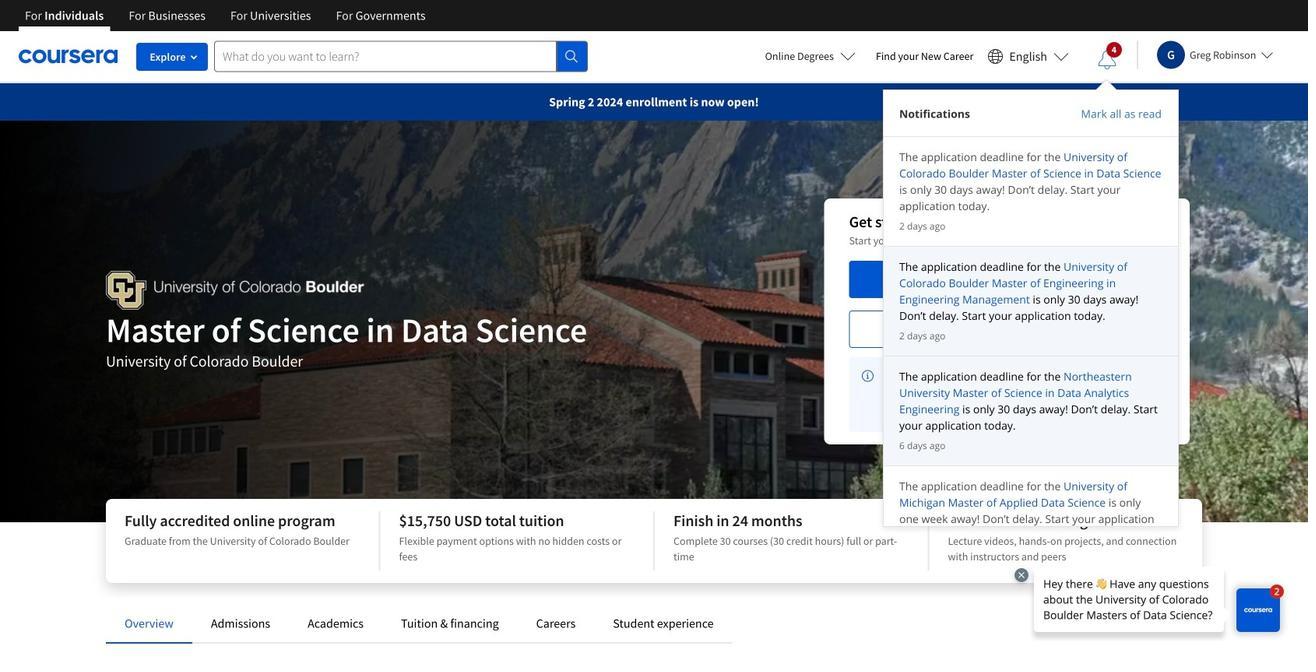 Task type: describe. For each thing, give the bounding box(es) containing it.
banner navigation
[[12, 0, 438, 31]]

coursera image
[[19, 44, 118, 69]]



Task type: vqa. For each thing, say whether or not it's contained in the screenshot.
search box
yes



Task type: locate. For each thing, give the bounding box(es) containing it.
None search field
[[214, 41, 588, 72]]

What do you want to learn? text field
[[214, 41, 557, 72]]

university of colorado boulder logo image
[[106, 271, 364, 310]]



